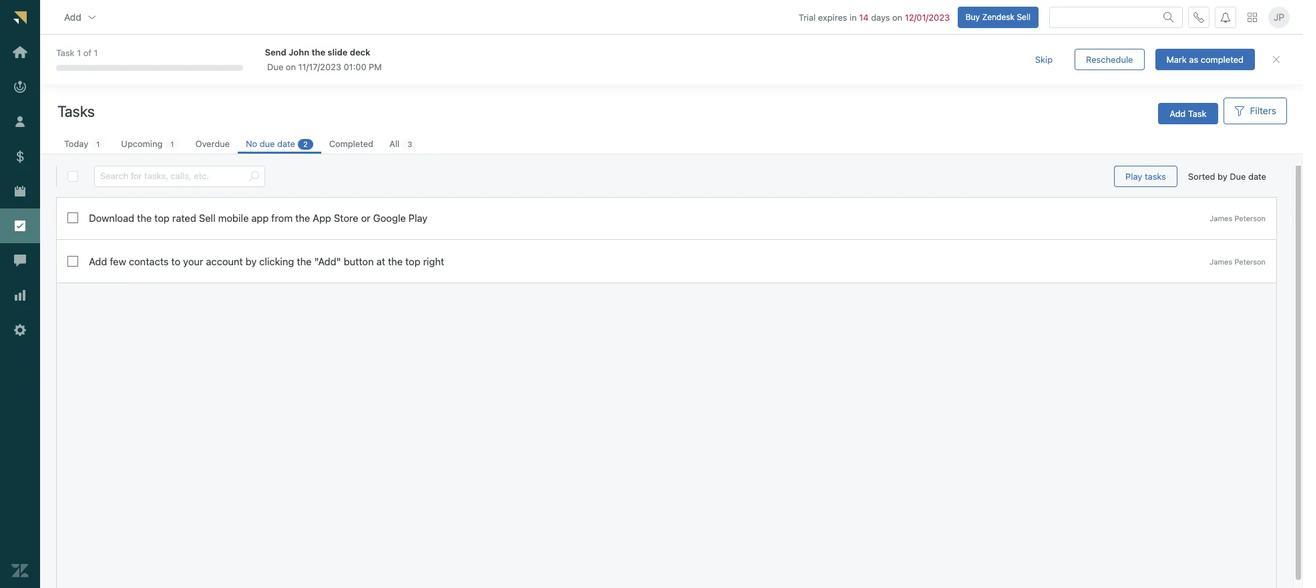 Task type: describe. For each thing, give the bounding box(es) containing it.
add for add
[[64, 11, 81, 22]]

cancel image
[[1272, 54, 1282, 65]]

due
[[260, 138, 275, 149]]

all
[[390, 138, 400, 149]]

1 vertical spatial top
[[406, 255, 421, 267]]

rated
[[172, 212, 196, 224]]

calls image
[[1194, 12, 1205, 22]]

add for add few contacts to your account by clicking the "add" button at the top right
[[89, 255, 107, 267]]

0 horizontal spatial sell
[[199, 212, 216, 224]]

zendesk
[[983, 12, 1015, 22]]

your
[[183, 255, 203, 267]]

check box image
[[67, 256, 78, 267]]

mark as completed button
[[1156, 49, 1256, 70]]

on inside send john the slide deck due on 11/17/2023 01:00 pm
[[286, 61, 296, 72]]

buy zendesk sell
[[966, 12, 1031, 22]]

zendesk image
[[11, 562, 29, 579]]

mark as completed
[[1167, 54, 1244, 64]]

google
[[373, 212, 406, 224]]

2
[[303, 140, 308, 148]]

search image
[[249, 171, 259, 182]]

the right at
[[388, 255, 403, 267]]

1 right 'today' on the left top of page
[[96, 140, 100, 148]]

at
[[377, 255, 385, 267]]

reschedule
[[1087, 54, 1134, 64]]

or
[[361, 212, 371, 224]]

0 vertical spatial task
[[56, 48, 75, 58]]

deck
[[350, 47, 370, 57]]

14
[[860, 12, 869, 22]]

add task button
[[1159, 103, 1219, 124]]

download the top rated sell mobile app from the app store or google play
[[89, 212, 428, 224]]

task 1 of 1
[[56, 48, 98, 58]]

james for add few contacts to your account by clicking the "add" button at the top right
[[1210, 257, 1233, 266]]

account
[[206, 255, 243, 267]]

search image
[[1164, 12, 1175, 22]]

peterson for add few contacts to your account by clicking the "add" button at the top right
[[1235, 257, 1266, 266]]

james for download the top rated sell mobile app from the app store or google play
[[1210, 214, 1233, 222]]

buy
[[966, 12, 980, 22]]

3
[[408, 140, 412, 148]]

01:00
[[344, 61, 367, 72]]

store
[[334, 212, 359, 224]]

send john the slide deck link
[[265, 46, 1000, 58]]

trial
[[799, 12, 816, 22]]

overdue
[[195, 138, 230, 149]]

completed
[[1201, 54, 1244, 64]]

mobile
[[218, 212, 249, 224]]

today
[[64, 138, 88, 149]]

play tasks
[[1126, 171, 1167, 181]]

sell inside button
[[1017, 12, 1031, 22]]

add for add task
[[1170, 108, 1186, 119]]

1 vertical spatial due
[[1230, 171, 1247, 182]]

"add"
[[314, 255, 341, 267]]

john
[[289, 47, 309, 57]]

button
[[344, 255, 374, 267]]

0 vertical spatial on
[[893, 12, 903, 22]]

trial expires in 14 days on 12/01/2023
[[799, 12, 950, 22]]

filters button
[[1224, 98, 1288, 124]]

send
[[265, 47, 286, 57]]

pm
[[369, 61, 382, 72]]

to
[[171, 255, 181, 267]]

1 left of
[[77, 48, 81, 58]]

mark
[[1167, 54, 1187, 64]]

app
[[313, 212, 331, 224]]

from
[[271, 212, 293, 224]]

bell image
[[1221, 12, 1232, 22]]

send john the slide deck due on 11/17/2023 01:00 pm
[[265, 47, 382, 72]]

filters
[[1251, 105, 1277, 116]]

add few contacts to your account by clicking the "add" button at the top right
[[89, 255, 445, 267]]

play inside 'button'
[[1126, 171, 1143, 181]]

days
[[872, 12, 890, 22]]

few
[[110, 255, 126, 267]]

jp
[[1274, 11, 1285, 23]]

the inside send john the slide deck due on 11/17/2023 01:00 pm
[[312, 47, 325, 57]]

0 horizontal spatial top
[[155, 212, 170, 224]]

task inside button
[[1189, 108, 1207, 119]]

the left app
[[295, 212, 310, 224]]

add task
[[1170, 108, 1207, 119]]

slide
[[328, 47, 348, 57]]



Task type: locate. For each thing, give the bounding box(es) containing it.
task left of
[[56, 48, 75, 58]]

1 vertical spatial play
[[409, 212, 428, 224]]

due inside send john the slide deck due on 11/17/2023 01:00 pm
[[267, 61, 284, 72]]

0 horizontal spatial on
[[286, 61, 296, 72]]

add
[[64, 11, 81, 22], [1170, 108, 1186, 119], [89, 255, 107, 267]]

the up 11/17/2023
[[312, 47, 325, 57]]

1 horizontal spatial date
[[1249, 171, 1267, 182]]

1 horizontal spatial task
[[1189, 108, 1207, 119]]

contacts
[[129, 255, 169, 267]]

download
[[89, 212, 134, 224]]

0 horizontal spatial date
[[277, 138, 295, 149]]

1 horizontal spatial by
[[1218, 171, 1228, 182]]

1 vertical spatial add
[[1170, 108, 1186, 119]]

by left clicking
[[246, 255, 257, 267]]

due
[[267, 61, 284, 72], [1230, 171, 1247, 182]]

right
[[423, 255, 445, 267]]

james peterson for download the top rated sell mobile app from the app store or google play
[[1210, 214, 1266, 222]]

1
[[77, 48, 81, 58], [94, 48, 98, 58], [96, 140, 100, 148], [171, 140, 174, 148]]

Search for tasks, calls, etc. field
[[100, 166, 243, 186]]

1 right of
[[94, 48, 98, 58]]

0 horizontal spatial task
[[56, 48, 75, 58]]

0 horizontal spatial add
[[64, 11, 81, 22]]

by right sorted
[[1218, 171, 1228, 182]]

1 vertical spatial peterson
[[1235, 257, 1266, 266]]

peterson for download the top rated sell mobile app from the app store or google play
[[1235, 214, 1266, 222]]

by
[[1218, 171, 1228, 182], [246, 255, 257, 267]]

sorted by due date
[[1189, 171, 1267, 182]]

sell right zendesk
[[1017, 12, 1031, 22]]

of
[[83, 48, 92, 58]]

the
[[312, 47, 325, 57], [137, 212, 152, 224], [295, 212, 310, 224], [297, 255, 312, 267], [388, 255, 403, 267]]

clicking
[[259, 255, 294, 267]]

date right sorted
[[1249, 171, 1267, 182]]

1 james peterson from the top
[[1210, 214, 1266, 222]]

play tasks button
[[1115, 166, 1178, 187]]

no due date
[[246, 138, 295, 149]]

james
[[1210, 214, 1233, 222], [1210, 257, 1233, 266]]

upcoming
[[121, 138, 163, 149]]

0 vertical spatial james peterson
[[1210, 214, 1266, 222]]

1 right the upcoming
[[171, 140, 174, 148]]

chevron down image
[[87, 12, 97, 22]]

1 vertical spatial date
[[1249, 171, 1267, 182]]

play right the google
[[409, 212, 428, 224]]

1 peterson from the top
[[1235, 214, 1266, 222]]

0 horizontal spatial by
[[246, 255, 257, 267]]

1 horizontal spatial on
[[893, 12, 903, 22]]

peterson
[[1235, 214, 1266, 222], [1235, 257, 1266, 266]]

1 horizontal spatial play
[[1126, 171, 1143, 181]]

11/17/2023
[[298, 61, 341, 72]]

the left "add"
[[297, 255, 312, 267]]

due down send
[[267, 61, 284, 72]]

0 horizontal spatial play
[[409, 212, 428, 224]]

skip button
[[1024, 49, 1065, 70]]

1 vertical spatial by
[[246, 255, 257, 267]]

on down john
[[286, 61, 296, 72]]

check box image
[[67, 213, 78, 223]]

add left chevron down image
[[64, 11, 81, 22]]

top
[[155, 212, 170, 224], [406, 255, 421, 267]]

reschedule button
[[1075, 49, 1145, 70]]

0 vertical spatial add
[[64, 11, 81, 22]]

add down mark at the top of page
[[1170, 108, 1186, 119]]

1 vertical spatial task
[[1189, 108, 1207, 119]]

expires
[[819, 12, 848, 22]]

due right sorted
[[1230, 171, 1247, 182]]

play left tasks
[[1126, 171, 1143, 181]]

zendesk products image
[[1248, 12, 1258, 22]]

on
[[893, 12, 903, 22], [286, 61, 296, 72]]

completed
[[329, 138, 374, 149]]

1 vertical spatial james peterson
[[1210, 257, 1266, 266]]

app
[[251, 212, 269, 224]]

jp button
[[1269, 6, 1290, 28]]

add left the few
[[89, 255, 107, 267]]

play
[[1126, 171, 1143, 181], [409, 212, 428, 224]]

1 james from the top
[[1210, 214, 1233, 222]]

sell right rated
[[199, 212, 216, 224]]

0 horizontal spatial due
[[267, 61, 284, 72]]

2 peterson from the top
[[1235, 257, 1266, 266]]

task
[[56, 48, 75, 58], [1189, 108, 1207, 119]]

0 vertical spatial peterson
[[1235, 214, 1266, 222]]

task down as
[[1189, 108, 1207, 119]]

0 vertical spatial by
[[1218, 171, 1228, 182]]

tasks
[[57, 102, 95, 120]]

2 vertical spatial add
[[89, 255, 107, 267]]

buy zendesk sell button
[[958, 6, 1039, 28]]

2 horizontal spatial add
[[1170, 108, 1186, 119]]

12/01/2023
[[905, 12, 950, 22]]

1 horizontal spatial due
[[1230, 171, 1247, 182]]

the right download
[[137, 212, 152, 224]]

1 vertical spatial sell
[[199, 212, 216, 224]]

0 vertical spatial play
[[1126, 171, 1143, 181]]

sorted
[[1189, 171, 1216, 182]]

2 james from the top
[[1210, 257, 1233, 266]]

1 horizontal spatial sell
[[1017, 12, 1031, 22]]

1 vertical spatial on
[[286, 61, 296, 72]]

skip
[[1036, 54, 1053, 64]]

sell
[[1017, 12, 1031, 22], [199, 212, 216, 224]]

in
[[850, 12, 857, 22]]

james peterson for add few contacts to your account by clicking the "add" button at the top right
[[1210, 257, 1266, 266]]

as
[[1190, 54, 1199, 64]]

add button
[[53, 4, 108, 30]]

no
[[246, 138, 257, 149]]

0 vertical spatial date
[[277, 138, 295, 149]]

1 horizontal spatial top
[[406, 255, 421, 267]]

0 vertical spatial top
[[155, 212, 170, 224]]

on right days
[[893, 12, 903, 22]]

top left rated
[[155, 212, 170, 224]]

top left the right
[[406, 255, 421, 267]]

0 vertical spatial due
[[267, 61, 284, 72]]

2 james peterson from the top
[[1210, 257, 1266, 266]]

0 vertical spatial james
[[1210, 214, 1233, 222]]

date
[[277, 138, 295, 149], [1249, 171, 1267, 182]]

1 horizontal spatial add
[[89, 255, 107, 267]]

0 vertical spatial sell
[[1017, 12, 1031, 22]]

james peterson
[[1210, 214, 1266, 222], [1210, 257, 1266, 266]]

tasks
[[1145, 171, 1167, 181]]

1 vertical spatial james
[[1210, 257, 1233, 266]]

date right the due
[[277, 138, 295, 149]]



Task type: vqa. For each thing, say whether or not it's contained in the screenshot.
followers on the bottom left of page
no



